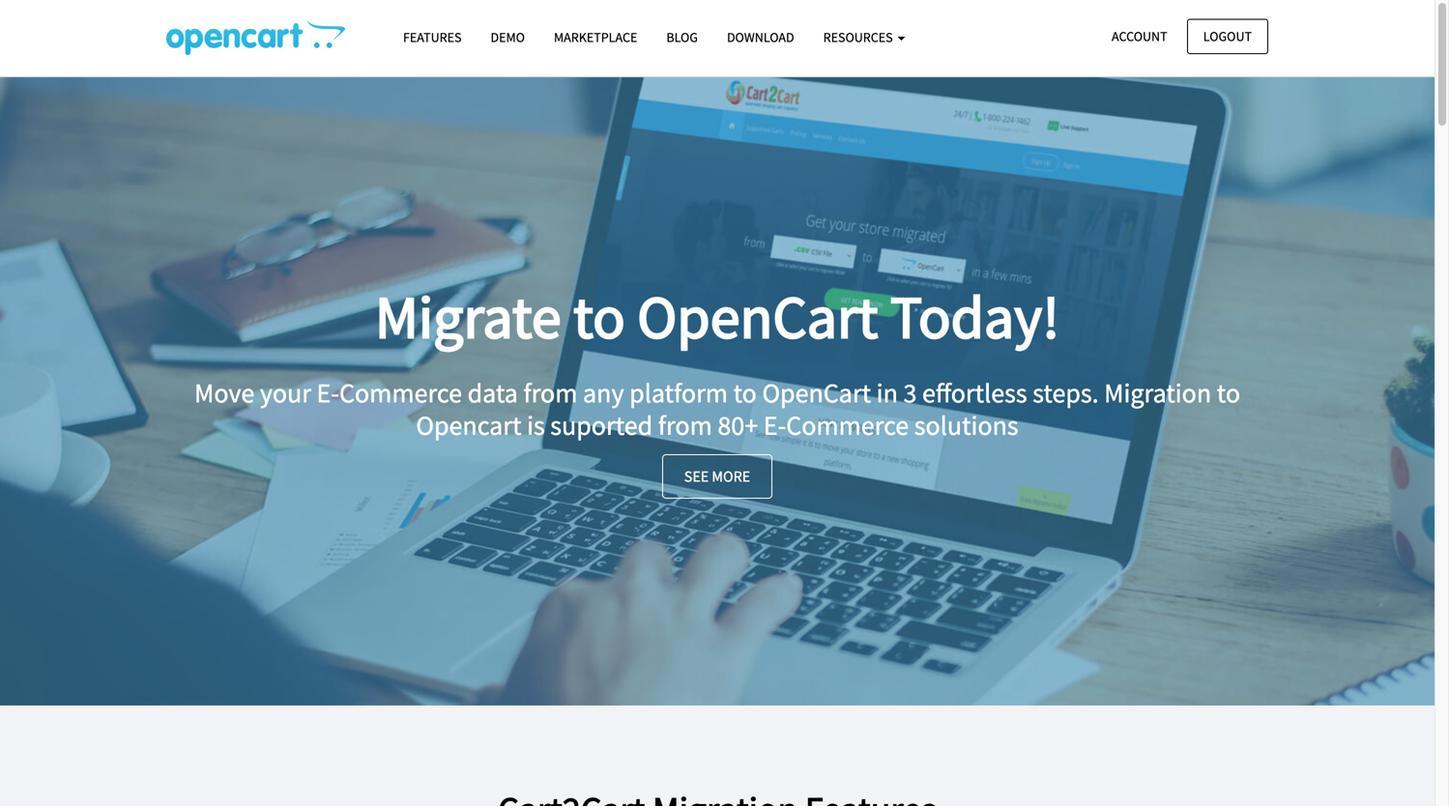 Task type: describe. For each thing, give the bounding box(es) containing it.
see more
[[685, 467, 751, 486]]

1 horizontal spatial to
[[734, 376, 757, 410]]

migrate
[[375, 279, 562, 355]]

3
[[904, 376, 917, 410]]

migration
[[1105, 376, 1212, 410]]

1 horizontal spatial e-
[[764, 409, 787, 443]]

download
[[727, 29, 795, 46]]

features link
[[389, 20, 476, 54]]

logout link
[[1188, 19, 1269, 54]]

0 horizontal spatial from
[[524, 376, 578, 410]]

0 vertical spatial opencart
[[638, 279, 879, 355]]

resources
[[824, 29, 896, 46]]

move
[[194, 376, 255, 410]]

80+
[[718, 409, 758, 443]]

move your e-commerce data from any platform to opencart in 3 effortless steps. migration to opencart is suported from 80+ e-commerce solutions
[[194, 376, 1241, 443]]

marketplace link
[[540, 20, 652, 54]]

suported
[[551, 409, 653, 443]]

marketplace
[[554, 29, 638, 46]]

steps.
[[1033, 376, 1099, 410]]

features
[[403, 29, 462, 46]]

data
[[468, 376, 518, 410]]

any
[[583, 376, 624, 410]]

0 horizontal spatial to
[[574, 279, 626, 355]]

more
[[712, 467, 751, 486]]

is
[[527, 409, 545, 443]]

effortless
[[923, 376, 1028, 410]]

blog
[[667, 29, 698, 46]]

resources link
[[809, 20, 920, 54]]

in
[[877, 376, 898, 410]]



Task type: locate. For each thing, give the bounding box(es) containing it.
to right migration at right
[[1217, 376, 1241, 410]]

to right platform
[[734, 376, 757, 410]]

blog link
[[652, 20, 713, 54]]

today!
[[891, 279, 1060, 355]]

e- right 80+ on the bottom of the page
[[764, 409, 787, 443]]

1 horizontal spatial commerce
[[787, 409, 909, 443]]

download link
[[713, 20, 809, 54]]

0 horizontal spatial commerce
[[340, 376, 462, 410]]

to up "any"
[[574, 279, 626, 355]]

solutions
[[915, 409, 1019, 443]]

from left "any"
[[524, 376, 578, 410]]

platform
[[630, 376, 728, 410]]

account
[[1112, 28, 1168, 45]]

account link
[[1096, 19, 1184, 54]]

1 horizontal spatial from
[[658, 409, 713, 443]]

demo link
[[476, 20, 540, 54]]

0 horizontal spatial e-
[[317, 376, 340, 410]]

from up see
[[658, 409, 713, 443]]

migrate to opencart today!
[[375, 279, 1060, 355]]

see more link
[[662, 454, 773, 499]]

logout
[[1204, 28, 1253, 45]]

to
[[574, 279, 626, 355], [734, 376, 757, 410], [1217, 376, 1241, 410]]

your
[[260, 376, 311, 410]]

see
[[685, 467, 709, 486]]

demo
[[491, 29, 525, 46]]

opencart
[[416, 409, 522, 443]]

opencart - cart2cart migration image
[[166, 20, 345, 55]]

e- right your
[[317, 376, 340, 410]]

opencart inside move your e-commerce data from any platform to opencart in 3 effortless steps. migration to opencart is suported from 80+ e-commerce solutions
[[763, 376, 872, 410]]

1 vertical spatial opencart
[[763, 376, 872, 410]]

opencart
[[638, 279, 879, 355], [763, 376, 872, 410]]

2 horizontal spatial to
[[1217, 376, 1241, 410]]

commerce
[[340, 376, 462, 410], [787, 409, 909, 443]]

from
[[524, 376, 578, 410], [658, 409, 713, 443]]

e-
[[317, 376, 340, 410], [764, 409, 787, 443]]



Task type: vqa. For each thing, say whether or not it's contained in the screenshot.
"Logout"
yes



